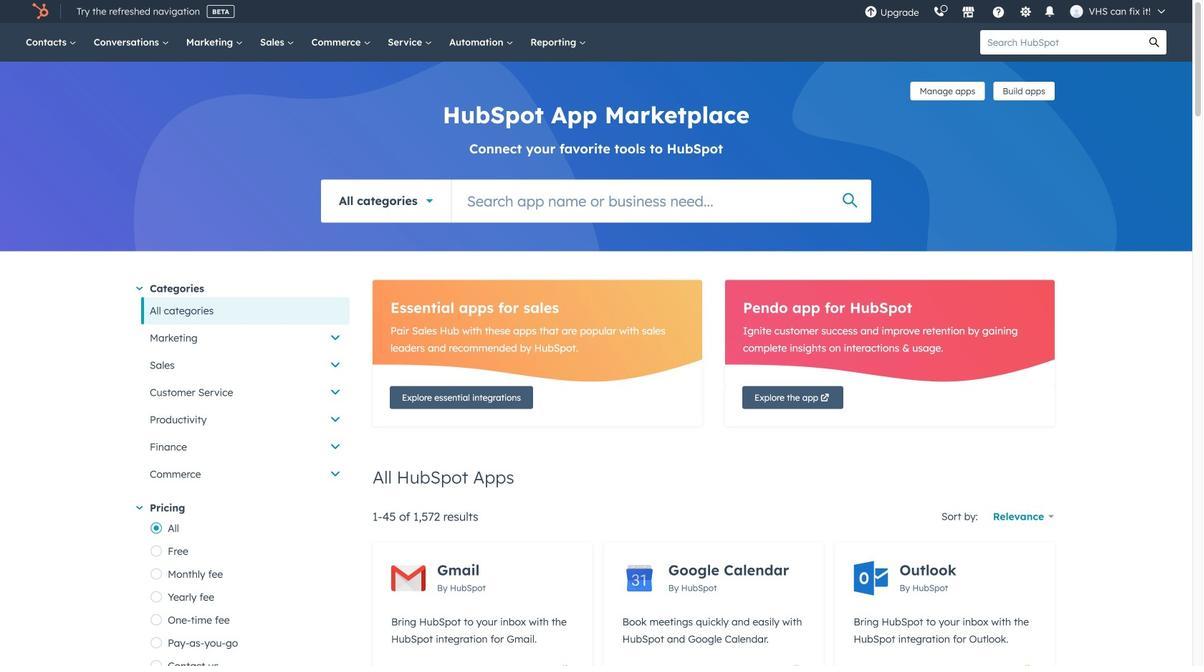Task type: locate. For each thing, give the bounding box(es) containing it.
pricing group
[[150, 517, 350, 666]]

caret image
[[136, 287, 143, 290], [136, 506, 143, 510]]

2 caret image from the top
[[136, 506, 143, 510]]

terry turtle image
[[1071, 5, 1084, 18]]

1 vertical spatial caret image
[[136, 506, 143, 510]]

0 vertical spatial caret image
[[136, 287, 143, 290]]

Search app name or business need... search field
[[452, 180, 872, 223]]

1 caret image from the top
[[136, 287, 143, 290]]

menu
[[858, 0, 1176, 23]]



Task type: vqa. For each thing, say whether or not it's contained in the screenshot.
"Search" Icon at right
no



Task type: describe. For each thing, give the bounding box(es) containing it.
Search HubSpot search field
[[981, 30, 1143, 54]]

marketplaces image
[[963, 6, 976, 19]]



